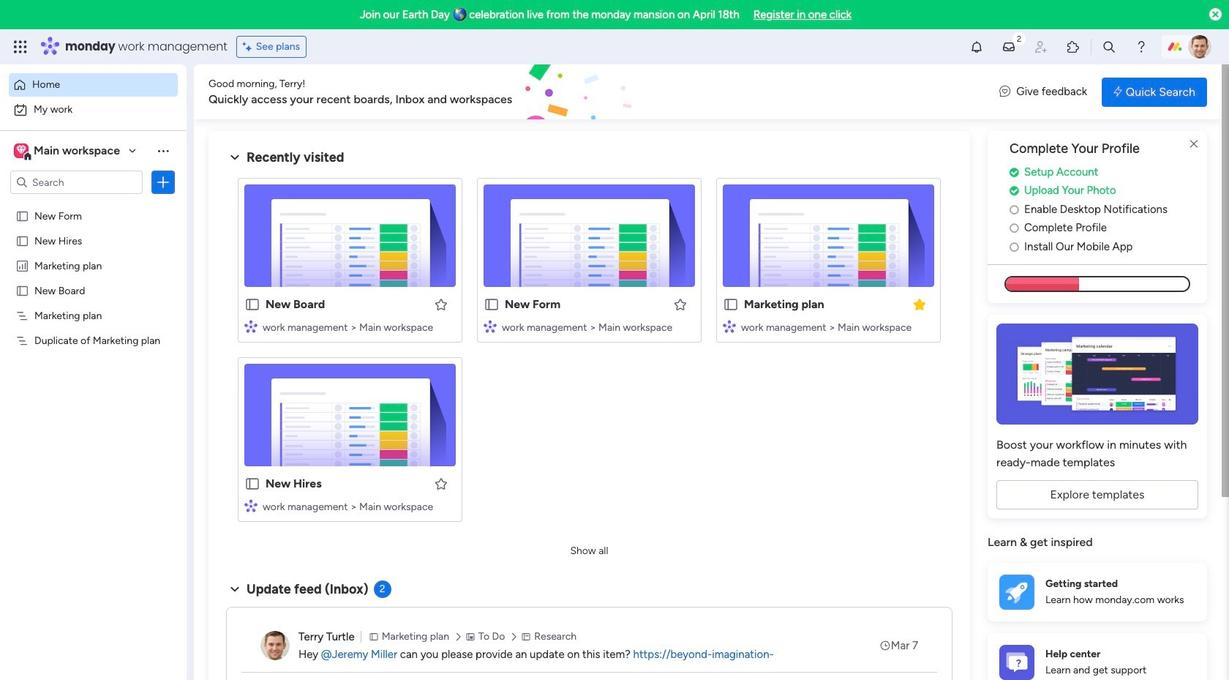 Task type: vqa. For each thing, say whether or not it's contained in the screenshot.
2nd component image
no



Task type: describe. For each thing, give the bounding box(es) containing it.
help image
[[1135, 40, 1149, 54]]

2 image
[[1013, 30, 1026, 46]]

monday marketplace image
[[1067, 40, 1081, 54]]

2 add to favorites image from the left
[[674, 297, 688, 312]]

add to favorites image
[[434, 476, 449, 491]]

0 vertical spatial option
[[9, 73, 178, 97]]

close update feed (inbox) image
[[226, 581, 244, 598]]

Search in workspace field
[[31, 174, 122, 191]]

update feed image
[[1002, 40, 1017, 54]]

0 vertical spatial public board image
[[15, 209, 29, 223]]

1 vertical spatial public board image
[[15, 234, 29, 247]]

2 element
[[374, 581, 391, 598]]

2 vertical spatial public board image
[[484, 297, 500, 313]]

1 circle o image from the top
[[1010, 204, 1020, 215]]

check circle image
[[1010, 185, 1020, 196]]

check circle image
[[1010, 167, 1020, 178]]

2 vertical spatial option
[[0, 202, 187, 205]]

quick search results list box
[[226, 166, 953, 540]]

workspace selection element
[[14, 142, 122, 161]]

1 vertical spatial option
[[9, 98, 178, 122]]



Task type: locate. For each thing, give the bounding box(es) containing it.
2 circle o image from the top
[[1010, 223, 1020, 234]]

list box
[[0, 200, 187, 550]]

workspace options image
[[156, 143, 171, 158]]

search everything image
[[1103, 40, 1117, 54]]

select product image
[[13, 40, 28, 54]]

getting started element
[[988, 563, 1208, 621]]

public board image
[[15, 283, 29, 297], [245, 297, 261, 313], [723, 297, 739, 313], [245, 476, 261, 492]]

add to favorites image
[[434, 297, 449, 312], [674, 297, 688, 312]]

public board image
[[15, 209, 29, 223], [15, 234, 29, 247], [484, 297, 500, 313]]

workspace image
[[16, 143, 26, 159]]

1 horizontal spatial add to favorites image
[[674, 297, 688, 312]]

see plans image
[[243, 39, 256, 55]]

2 vertical spatial circle o image
[[1010, 241, 1020, 252]]

v2 bolt switch image
[[1114, 84, 1123, 100]]

1 add to favorites image from the left
[[434, 297, 449, 312]]

terry turtle image
[[261, 631, 290, 660]]

3 circle o image from the top
[[1010, 241, 1020, 252]]

remove from favorites image
[[913, 297, 928, 312]]

v2 user feedback image
[[1000, 84, 1011, 100]]

close recently visited image
[[226, 149, 244, 166]]

1 vertical spatial circle o image
[[1010, 223, 1020, 234]]

notifications image
[[970, 40, 985, 54]]

dapulse x slim image
[[1186, 135, 1204, 153]]

options image
[[156, 175, 171, 190]]

public dashboard image
[[15, 258, 29, 272]]

0 horizontal spatial add to favorites image
[[434, 297, 449, 312]]

templates image image
[[1002, 324, 1195, 425]]

help center element
[[988, 633, 1208, 680]]

option
[[9, 73, 178, 97], [9, 98, 178, 122], [0, 202, 187, 205]]

workspace image
[[14, 143, 29, 159]]

terry turtle image
[[1189, 35, 1212, 59]]

circle o image
[[1010, 204, 1020, 215], [1010, 223, 1020, 234], [1010, 241, 1020, 252]]

0 vertical spatial circle o image
[[1010, 204, 1020, 215]]



